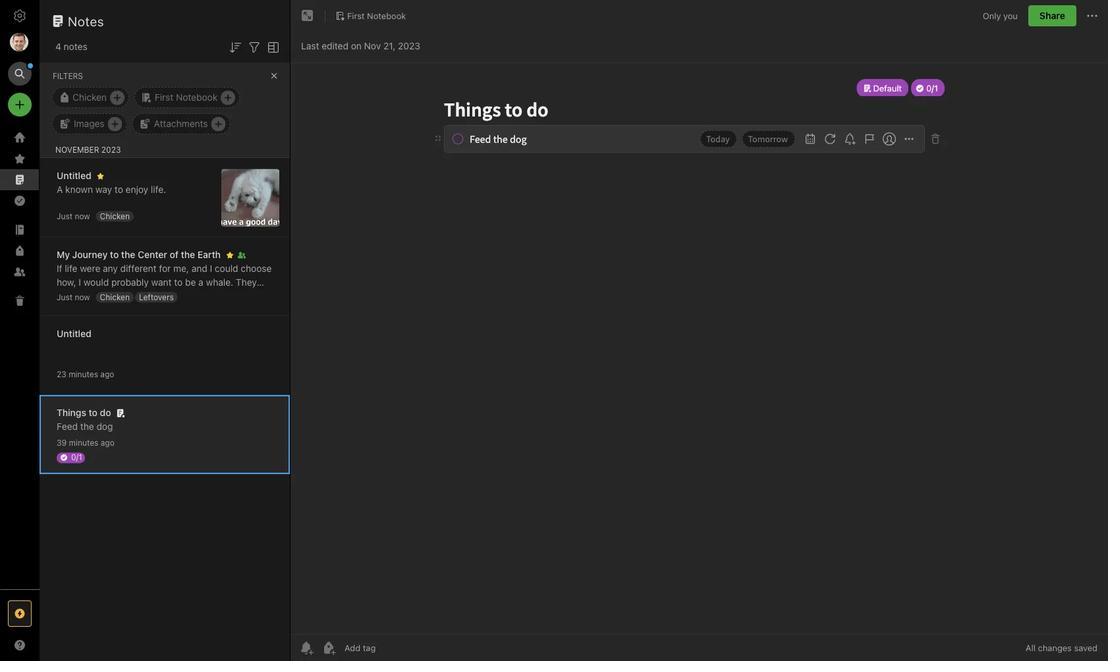 Task type: locate. For each thing, give the bounding box(es) containing it.
chicken up d...
[[100, 293, 130, 302]]

notebook up attachments button
[[176, 92, 218, 103]]

0 vertical spatial 2023
[[398, 41, 421, 51]]

1 horizontal spatial earth
[[198, 250, 221, 260]]

1 horizontal spatial first notebook
[[347, 11, 406, 21]]

of inside if life were any different for me, and i could choose how, i would probably want to be a whale. they are the largest mammal on earth and masters of their vast d...
[[252, 291, 261, 302]]

tree
[[0, 127, 40, 589]]

Add filters field
[[247, 38, 262, 55]]

only
[[984, 11, 1002, 21]]

Sort options field
[[227, 38, 243, 55]]

ago down dog
[[101, 439, 115, 448]]

just now
[[57, 212, 90, 221], [57, 293, 90, 302]]

0 vertical spatial first
[[347, 11, 365, 21]]

to
[[115, 184, 123, 195], [110, 250, 119, 260], [174, 277, 183, 288], [89, 408, 98, 419]]

Note Editor text field
[[291, 63, 1109, 635]]

minutes up 0/1
[[69, 439, 98, 448]]

1 just now from the top
[[57, 212, 90, 221]]

1 just from the top
[[57, 212, 73, 221]]

minutes
[[69, 370, 98, 379], [69, 439, 98, 448]]

0 horizontal spatial first
[[155, 92, 174, 103]]

of up 'me,'
[[170, 250, 179, 260]]

1 vertical spatial just now
[[57, 293, 90, 302]]

things
[[57, 408, 86, 419]]

now down known at top left
[[75, 212, 90, 221]]

chicken down "a known way to enjoy life."
[[100, 212, 130, 221]]

chicken
[[73, 92, 107, 103], [100, 212, 130, 221], [100, 293, 130, 302]]

vast
[[79, 305, 96, 316]]

first
[[347, 11, 365, 21], [155, 92, 174, 103]]

i right how,
[[79, 277, 81, 288]]

1 vertical spatial untitled
[[57, 329, 91, 340]]

0 horizontal spatial i
[[79, 277, 81, 288]]

39 minutes ago
[[57, 439, 115, 448]]

1 vertical spatial now
[[75, 293, 90, 302]]

0 vertical spatial first notebook
[[347, 11, 406, 21]]

Add tag field
[[343, 643, 442, 654]]

you
[[1004, 11, 1019, 21]]

the up vast
[[73, 291, 86, 302]]

only you
[[984, 11, 1019, 21]]

2023 right 21, on the top of the page
[[398, 41, 421, 51]]

1 horizontal spatial notebook
[[367, 11, 406, 21]]

chicken for my journey to the center of the earth
[[100, 293, 130, 302]]

ago up do
[[100, 370, 114, 379]]

the inside if life were any different for me, and i could choose how, i would probably want to be a whale. they are the largest mammal on earth and masters of their vast d...
[[73, 291, 86, 302]]

0 horizontal spatial first notebook button
[[134, 87, 240, 108]]

first up the last edited on nov 21, 2023
[[347, 11, 365, 21]]

2 just now from the top
[[57, 293, 90, 302]]

feed
[[57, 422, 78, 432]]

untitled for known
[[57, 170, 91, 181]]

and up a
[[192, 263, 208, 274]]

edited
[[322, 41, 349, 51]]

changes
[[1039, 644, 1073, 654]]

center
[[138, 250, 167, 260]]

0 vertical spatial just now
[[57, 212, 90, 221]]

the
[[121, 250, 135, 260], [181, 250, 195, 260], [73, 291, 86, 302], [80, 422, 94, 432]]

first notebook up nov on the left top of page
[[347, 11, 406, 21]]

how,
[[57, 277, 76, 288]]

0 horizontal spatial notebook
[[176, 92, 218, 103]]

untitled up known at top left
[[57, 170, 91, 181]]

d...
[[99, 305, 112, 316]]

journey
[[72, 250, 108, 260]]

just now for known
[[57, 212, 90, 221]]

first notebook
[[347, 11, 406, 21], [155, 92, 218, 103]]

1 horizontal spatial first
[[347, 11, 365, 21]]

0 horizontal spatial earth
[[172, 291, 195, 302]]

1 vertical spatial earth
[[172, 291, 195, 302]]

are
[[57, 291, 70, 302]]

1 horizontal spatial first notebook button
[[331, 7, 411, 25]]

2 minutes from the top
[[69, 439, 98, 448]]

1 horizontal spatial of
[[252, 291, 261, 302]]

just up their
[[57, 293, 73, 302]]

2023 down the images 'button'
[[101, 145, 121, 154]]

chicken up images
[[73, 92, 107, 103]]

23 minutes ago
[[57, 370, 114, 379]]

on inside if life were any different for me, and i could choose how, i would probably want to be a whale. they are the largest mammal on earth and masters of their vast d...
[[159, 291, 170, 302]]

1 vertical spatial chicken
[[100, 212, 130, 221]]

of
[[170, 250, 179, 260], [252, 291, 261, 302]]

1 vertical spatial of
[[252, 291, 261, 302]]

feed the dog
[[57, 422, 113, 432]]

if life were any different for me, and i could choose how, i would probably want to be a whale. they are the largest mammal on earth and masters of their vast d...
[[57, 263, 272, 316]]

2 now from the top
[[75, 293, 90, 302]]

and
[[192, 263, 208, 274], [197, 291, 213, 302]]

0 vertical spatial chicken
[[73, 92, 107, 103]]

just for a known way to enjoy life.
[[57, 212, 73, 221]]

first up 'attachments'
[[155, 92, 174, 103]]

notebook
[[367, 11, 406, 21], [176, 92, 218, 103]]

1 vertical spatial just
[[57, 293, 73, 302]]

0/1
[[71, 453, 82, 462]]

just for if life were any different for me, and i could choose how, i would probably want to be a whale. they are the largest mammal on earth and masters of their vast d...
[[57, 293, 73, 302]]

were
[[80, 263, 100, 274]]

4
[[55, 41, 61, 52]]

first notebook button
[[331, 7, 411, 25], [134, 87, 240, 108]]

1 horizontal spatial on
[[351, 41, 362, 51]]

0 vertical spatial first notebook button
[[331, 7, 411, 25]]

0 vertical spatial notebook
[[367, 11, 406, 21]]

add filters image
[[247, 39, 262, 55]]

2 untitled from the top
[[57, 329, 91, 340]]

me,
[[173, 263, 189, 274]]

filters
[[53, 71, 83, 80]]

on left nov on the left top of page
[[351, 41, 362, 51]]

earth down the be
[[172, 291, 195, 302]]

1 horizontal spatial 2023
[[398, 41, 421, 51]]

masters
[[216, 291, 250, 302]]

23
[[57, 370, 66, 379]]

minutes right 23
[[69, 370, 98, 379]]

More actions field
[[1085, 5, 1101, 26]]

1 vertical spatial 2023
[[101, 145, 121, 154]]

2023
[[398, 41, 421, 51], [101, 145, 121, 154]]

0 vertical spatial of
[[170, 250, 179, 260]]

1 vertical spatial ago
[[101, 439, 115, 448]]

0 vertical spatial minutes
[[69, 370, 98, 379]]

to left the be
[[174, 277, 183, 288]]

first notebook button up 'attachments'
[[134, 87, 240, 108]]

images button
[[52, 113, 127, 134]]

0 vertical spatial earth
[[198, 250, 221, 260]]

different
[[120, 263, 157, 274]]

enjoy
[[126, 184, 148, 195]]

now up vast
[[75, 293, 90, 302]]

ago
[[100, 370, 114, 379], [101, 439, 115, 448]]

just down a
[[57, 212, 73, 221]]

all
[[1026, 644, 1036, 654]]

probably
[[111, 277, 149, 288]]

0 vertical spatial on
[[351, 41, 362, 51]]

a
[[199, 277, 204, 288]]

earth
[[198, 250, 221, 260], [172, 291, 195, 302]]

2 ago from the top
[[101, 439, 115, 448]]

upgrade image
[[12, 607, 28, 622]]

a
[[57, 184, 63, 195]]

any
[[103, 263, 118, 274]]

i
[[210, 263, 212, 274], [79, 277, 81, 288]]

on
[[351, 41, 362, 51], [159, 291, 170, 302]]

add a reminder image
[[299, 641, 314, 657]]

i left the could
[[210, 263, 212, 274]]

1 ago from the top
[[100, 370, 114, 379]]

earth up the could
[[198, 250, 221, 260]]

1 untitled from the top
[[57, 170, 91, 181]]

2023 inside note window element
[[398, 41, 421, 51]]

1 vertical spatial minutes
[[69, 439, 98, 448]]

way
[[96, 184, 112, 195]]

nov
[[364, 41, 381, 51]]

1 vertical spatial on
[[159, 291, 170, 302]]

2 vertical spatial chicken
[[100, 293, 130, 302]]

to left do
[[89, 408, 98, 419]]

2 just from the top
[[57, 293, 73, 302]]

just now down known at top left
[[57, 212, 90, 221]]

1 minutes from the top
[[69, 370, 98, 379]]

and down a
[[197, 291, 213, 302]]

first notebook up 'attachments'
[[155, 92, 218, 103]]

the up "different"
[[121, 250, 135, 260]]

images
[[74, 118, 105, 129]]

on down want
[[159, 291, 170, 302]]

notebook up 21, on the top of the page
[[367, 11, 406, 21]]

untitled down their
[[57, 329, 91, 340]]

0 vertical spatial now
[[75, 212, 90, 221]]

0 vertical spatial just
[[57, 212, 73, 221]]

click to expand image
[[34, 638, 44, 653]]

saved
[[1075, 644, 1098, 654]]

just now for life
[[57, 293, 90, 302]]

1 now from the top
[[75, 212, 90, 221]]

account image
[[10, 33, 28, 51]]

share button
[[1029, 5, 1077, 26]]

expand note image
[[300, 8, 316, 24]]

now
[[75, 212, 90, 221], [75, 293, 90, 302]]

their
[[57, 305, 76, 316]]

untitled
[[57, 170, 91, 181], [57, 329, 91, 340]]

1 vertical spatial first notebook
[[155, 92, 218, 103]]

just now up their
[[57, 293, 90, 302]]

chicken for untitled
[[100, 212, 130, 221]]

0 vertical spatial untitled
[[57, 170, 91, 181]]

0 vertical spatial ago
[[100, 370, 114, 379]]

0 vertical spatial i
[[210, 263, 212, 274]]

just
[[57, 212, 73, 221], [57, 293, 73, 302]]

of down they
[[252, 291, 261, 302]]

first notebook button up nov on the left top of page
[[331, 7, 411, 25]]

first notebook inside note window element
[[347, 11, 406, 21]]

0 horizontal spatial on
[[159, 291, 170, 302]]



Task type: describe. For each thing, give the bounding box(es) containing it.
would
[[84, 277, 109, 288]]

my
[[57, 250, 70, 260]]

last edited on nov 21, 2023
[[301, 41, 421, 51]]

now for known
[[75, 212, 90, 221]]

be
[[185, 277, 196, 288]]

whale.
[[206, 277, 233, 288]]

0 horizontal spatial 2023
[[101, 145, 121, 154]]

they
[[236, 277, 257, 288]]

leftovers
[[139, 293, 174, 302]]

life.
[[151, 184, 166, 195]]

39
[[57, 439, 67, 448]]

do
[[100, 408, 111, 419]]

now for life
[[75, 293, 90, 302]]

notes
[[64, 41, 87, 52]]

first inside note window element
[[347, 11, 365, 21]]

notebook inside note window element
[[367, 11, 406, 21]]

1 vertical spatial i
[[79, 277, 81, 288]]

november 2023
[[55, 145, 121, 154]]

home image
[[12, 130, 28, 146]]

on inside note window element
[[351, 41, 362, 51]]

share
[[1040, 10, 1066, 21]]

to right way
[[115, 184, 123, 195]]

minutes for 39
[[69, 439, 98, 448]]

want
[[151, 277, 172, 288]]

notes
[[68, 13, 104, 29]]

1 horizontal spatial i
[[210, 263, 212, 274]]

a known way to enjoy life.
[[57, 184, 166, 195]]

note window element
[[291, 0, 1109, 662]]

1 vertical spatial first
[[155, 92, 174, 103]]

1 vertical spatial first notebook button
[[134, 87, 240, 108]]

life
[[65, 263, 77, 274]]

Account field
[[0, 29, 40, 55]]

to inside if life were any different for me, and i could choose how, i would probably want to be a whale. they are the largest mammal on earth and masters of their vast d...
[[174, 277, 183, 288]]

untitled for minutes
[[57, 329, 91, 340]]

View options field
[[262, 38, 282, 55]]

november
[[55, 145, 99, 154]]

0 vertical spatial and
[[192, 263, 208, 274]]

ago for 23 minutes ago
[[100, 370, 114, 379]]

for
[[159, 263, 171, 274]]

attachments button
[[132, 113, 230, 134]]

thumbnail image
[[222, 169, 280, 227]]

settings image
[[12, 8, 28, 24]]

things to do
[[57, 408, 111, 419]]

attachments
[[154, 118, 208, 129]]

known
[[65, 184, 93, 195]]

ago for 39 minutes ago
[[101, 439, 115, 448]]

4 notes
[[55, 41, 87, 52]]

last
[[301, 41, 319, 51]]

choose
[[241, 263, 272, 274]]

if
[[57, 263, 62, 274]]

my journey to the center of the earth
[[57, 250, 221, 260]]

largest
[[89, 291, 118, 302]]

all changes saved
[[1026, 644, 1098, 654]]

the down things to do
[[80, 422, 94, 432]]

the up 'me,'
[[181, 250, 195, 260]]

0 horizontal spatial of
[[170, 250, 179, 260]]

dog
[[97, 422, 113, 432]]

chicken button
[[52, 87, 129, 108]]

to up any
[[110, 250, 119, 260]]

WHAT'S NEW field
[[0, 636, 40, 657]]

0 horizontal spatial first notebook
[[155, 92, 218, 103]]

1 vertical spatial notebook
[[176, 92, 218, 103]]

21,
[[384, 41, 396, 51]]

minutes for 23
[[69, 370, 98, 379]]

add tag image
[[321, 641, 337, 657]]

earth inside if life were any different for me, and i could choose how, i would probably want to be a whale. they are the largest mammal on earth and masters of their vast d...
[[172, 291, 195, 302]]

could
[[215, 263, 238, 274]]

1 vertical spatial and
[[197, 291, 213, 302]]

mammal
[[121, 291, 157, 302]]

chicken inside button
[[73, 92, 107, 103]]

more actions image
[[1085, 8, 1101, 24]]



Task type: vqa. For each thing, say whether or not it's contained in the screenshot.
4 notes
yes



